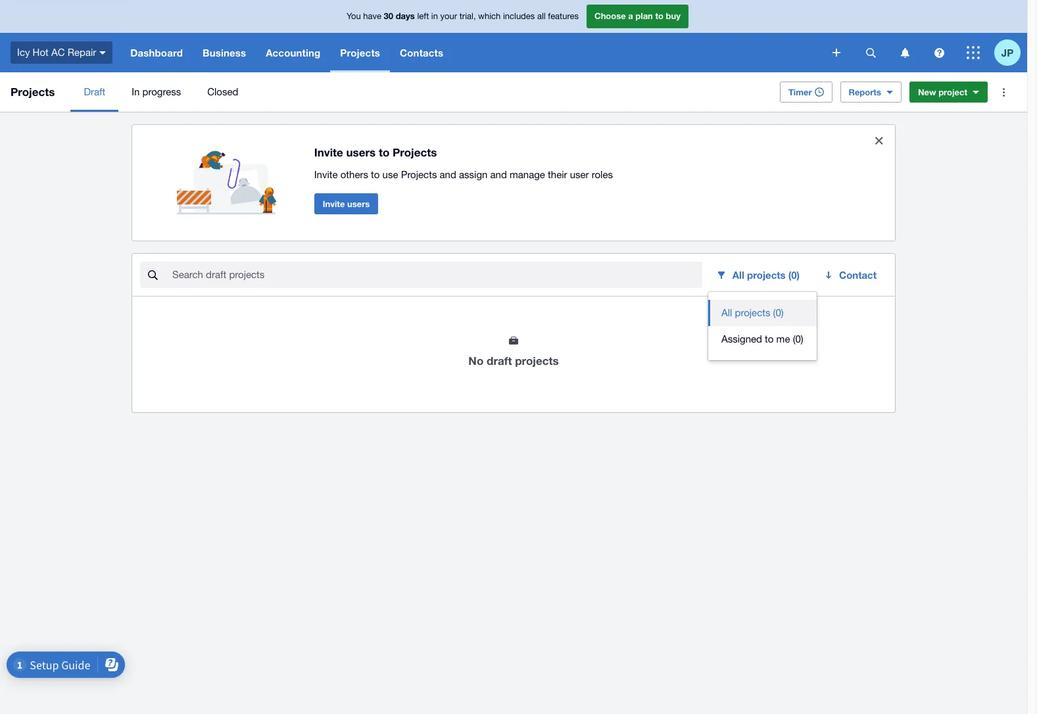 Task type: describe. For each thing, give the bounding box(es) containing it.
choose a plan to buy
[[595, 11, 681, 21]]

to inside button
[[765, 334, 774, 345]]

you have 30 days left in your trial, which includes all features
[[347, 11, 579, 21]]

projects for all projects (0) button
[[735, 307, 771, 319]]

2 vertical spatial projects
[[515, 354, 559, 368]]

progress
[[143, 86, 181, 97]]

svg image inside icy hot ac repair popup button
[[100, 51, 106, 54]]

project
[[939, 87, 968, 97]]

closed link
[[194, 72, 252, 112]]

draft
[[487, 354, 512, 368]]

icy hot ac repair button
[[0, 33, 121, 72]]

in progress
[[132, 86, 181, 97]]

projects down "hot"
[[11, 85, 55, 99]]

more options image
[[991, 79, 1017, 105]]

business button
[[193, 33, 256, 72]]

you
[[347, 11, 361, 21]]

projects for all projects (0) popup button
[[748, 269, 786, 281]]

others
[[341, 169, 369, 180]]

reports
[[849, 87, 882, 97]]

invite for invite users
[[323, 199, 345, 209]]

repair
[[68, 47, 96, 58]]

in progress link
[[119, 72, 194, 112]]

accounting
[[266, 47, 321, 59]]

dashboard link
[[121, 33, 193, 72]]

ac
[[51, 47, 65, 58]]

closed
[[207, 86, 239, 97]]

dashboard
[[130, 47, 183, 59]]

users for invite users to projects
[[346, 145, 376, 159]]

list box containing all projects (0)
[[709, 292, 817, 361]]

navigation inside banner
[[121, 33, 824, 72]]

assigned to me (0) button
[[709, 326, 817, 353]]

hot
[[33, 47, 49, 58]]

jp
[[1002, 46, 1014, 58]]

trial,
[[460, 11, 476, 21]]

all projects (0) button
[[708, 262, 811, 288]]

to inside banner
[[656, 11, 664, 21]]

choose
[[595, 11, 626, 21]]

no draft projects
[[469, 354, 559, 368]]

invite users link
[[314, 193, 379, 214]]

2 and from the left
[[491, 169, 507, 180]]

features
[[548, 11, 579, 21]]

assign
[[459, 169, 488, 180]]

banner containing jp
[[0, 0, 1028, 72]]

invite users
[[323, 199, 370, 209]]

new project button
[[910, 82, 989, 103]]

all projects (0) for all projects (0) button
[[722, 307, 784, 319]]

invite users to projects
[[314, 145, 437, 159]]

icy hot ac repair
[[17, 47, 96, 58]]

Search draft projects search field
[[171, 263, 703, 288]]

buy
[[666, 11, 681, 21]]

users for invite users
[[347, 199, 370, 209]]



Task type: vqa. For each thing, say whether or not it's contained in the screenshot.
102 associated with Basket Case
no



Task type: locate. For each thing, give the bounding box(es) containing it.
(0) inside popup button
[[789, 269, 800, 281]]

0 vertical spatial (0)
[[789, 269, 800, 281]]

and right assign
[[491, 169, 507, 180]]

invite inside invite users link
[[323, 199, 345, 209]]

all projects (0) inside popup button
[[733, 269, 800, 281]]

new project
[[919, 87, 968, 97]]

projects inside popup button
[[748, 269, 786, 281]]

projects down you
[[340, 47, 380, 59]]

group containing all projects (0)
[[709, 292, 817, 361]]

projects right 'draft'
[[515, 354, 559, 368]]

reports button
[[841, 82, 902, 103]]

1 vertical spatial all
[[722, 307, 733, 319]]

includes
[[503, 11, 535, 21]]

all up assigned
[[722, 307, 733, 319]]

all for all projects (0) button
[[722, 307, 733, 319]]

svg image
[[866, 48, 876, 58], [901, 48, 910, 58], [935, 48, 945, 58], [833, 49, 841, 57]]

2 vertical spatial invite
[[323, 199, 345, 209]]

use
[[383, 169, 399, 180]]

1 vertical spatial projects
[[735, 307, 771, 319]]

invite down the others
[[323, 199, 345, 209]]

me
[[777, 334, 791, 345]]

projects
[[340, 47, 380, 59], [11, 85, 55, 99], [393, 145, 437, 159], [401, 169, 437, 180]]

svg image left jp
[[967, 46, 981, 59]]

users down the others
[[347, 199, 370, 209]]

which
[[479, 11, 501, 21]]

to left use
[[371, 169, 380, 180]]

0 vertical spatial all projects (0)
[[733, 269, 800, 281]]

contact button
[[816, 262, 888, 288]]

projects button
[[331, 33, 390, 72]]

all
[[538, 11, 546, 21]]

invite others to use projects and assign and manage their user roles
[[314, 169, 613, 180]]

to left me
[[765, 334, 774, 345]]

assigned to me (0)
[[722, 334, 804, 345]]

days
[[396, 11, 415, 21]]

projects up all projects (0) button
[[748, 269, 786, 281]]

timer button
[[780, 82, 833, 103]]

(0) for all projects (0) popup button
[[789, 269, 800, 281]]

plan
[[636, 11, 653, 21]]

invite
[[314, 145, 343, 159], [314, 169, 338, 180], [323, 199, 345, 209]]

all up all projects (0) button
[[733, 269, 745, 281]]

draft
[[84, 86, 105, 97]]

all projects (0) for all projects (0) popup button
[[733, 269, 800, 281]]

a
[[629, 11, 634, 21]]

1 and from the left
[[440, 169, 457, 180]]

0 vertical spatial invite
[[314, 145, 343, 159]]

to left buy
[[656, 11, 664, 21]]

roles
[[592, 169, 613, 180]]

1 horizontal spatial and
[[491, 169, 507, 180]]

to up use
[[379, 145, 390, 159]]

projects right use
[[401, 169, 437, 180]]

(0) up all projects (0) button
[[789, 269, 800, 281]]

have
[[363, 11, 382, 21]]

clear image
[[867, 128, 893, 154]]

their
[[548, 169, 568, 180]]

projects up assigned to me (0) at top
[[735, 307, 771, 319]]

(0) up me
[[774, 307, 784, 319]]

assigned
[[722, 334, 763, 345]]

in
[[132, 86, 140, 97]]

draft link
[[71, 72, 119, 112]]

contacts
[[400, 47, 444, 59]]

icy
[[17, 47, 30, 58]]

svg image right repair
[[100, 51, 106, 54]]

contact
[[840, 269, 877, 281]]

navigation
[[121, 33, 824, 72]]

invite for invite users to projects
[[314, 145, 343, 159]]

(0) right me
[[793, 334, 804, 345]]

all inside button
[[722, 307, 733, 319]]

timer
[[789, 87, 812, 97]]

projects up use
[[393, 145, 437, 159]]

all inside popup button
[[733, 269, 745, 281]]

business
[[203, 47, 246, 59]]

(0)
[[789, 269, 800, 281], [774, 307, 784, 319], [793, 334, 804, 345]]

in
[[432, 11, 438, 21]]

your
[[441, 11, 457, 21]]

manage
[[510, 169, 546, 180]]

all
[[733, 269, 745, 281], [722, 307, 733, 319]]

2 vertical spatial (0)
[[793, 334, 804, 345]]

invite for invite others to use projects and assign and manage their user roles
[[314, 169, 338, 180]]

0 vertical spatial users
[[346, 145, 376, 159]]

0 vertical spatial all
[[733, 269, 745, 281]]

all projects (0)
[[733, 269, 800, 281], [722, 307, 784, 319]]

all projects (0) button
[[709, 300, 817, 326]]

users up the others
[[346, 145, 376, 159]]

projects inside button
[[735, 307, 771, 319]]

jp button
[[995, 33, 1028, 72]]

group
[[709, 292, 817, 361]]

30
[[384, 11, 394, 21]]

1 horizontal spatial svg image
[[967, 46, 981, 59]]

users
[[346, 145, 376, 159], [347, 199, 370, 209]]

to
[[656, 11, 664, 21], [379, 145, 390, 159], [371, 169, 380, 180], [765, 334, 774, 345]]

accounting button
[[256, 33, 331, 72]]

user
[[570, 169, 589, 180]]

and
[[440, 169, 457, 180], [491, 169, 507, 180]]

no
[[469, 354, 484, 368]]

all projects (0) up all projects (0) button
[[733, 269, 800, 281]]

1 vertical spatial (0)
[[774, 307, 784, 319]]

all projects (0) up assigned to me (0) at top
[[722, 307, 784, 319]]

invite up the others
[[314, 145, 343, 159]]

new
[[919, 87, 937, 97]]

all projects (0) inside button
[[722, 307, 784, 319]]

svg image
[[967, 46, 981, 59], [100, 51, 106, 54]]

0 vertical spatial projects
[[748, 269, 786, 281]]

invite users to projects image
[[177, 136, 283, 215]]

projects inside dropdown button
[[340, 47, 380, 59]]

0 horizontal spatial and
[[440, 169, 457, 180]]

and left assign
[[440, 169, 457, 180]]

1 vertical spatial users
[[347, 199, 370, 209]]

left
[[418, 11, 429, 21]]

banner
[[0, 0, 1028, 72]]

0 horizontal spatial svg image
[[100, 51, 106, 54]]

(0) for all projects (0) button
[[774, 307, 784, 319]]

navigation containing dashboard
[[121, 33, 824, 72]]

1 vertical spatial all projects (0)
[[722, 307, 784, 319]]

all for all projects (0) popup button
[[733, 269, 745, 281]]

invite left the others
[[314, 169, 338, 180]]

contacts button
[[390, 33, 454, 72]]

list box
[[709, 292, 817, 361]]

1 vertical spatial invite
[[314, 169, 338, 180]]

projects
[[748, 269, 786, 281], [735, 307, 771, 319], [515, 354, 559, 368]]



